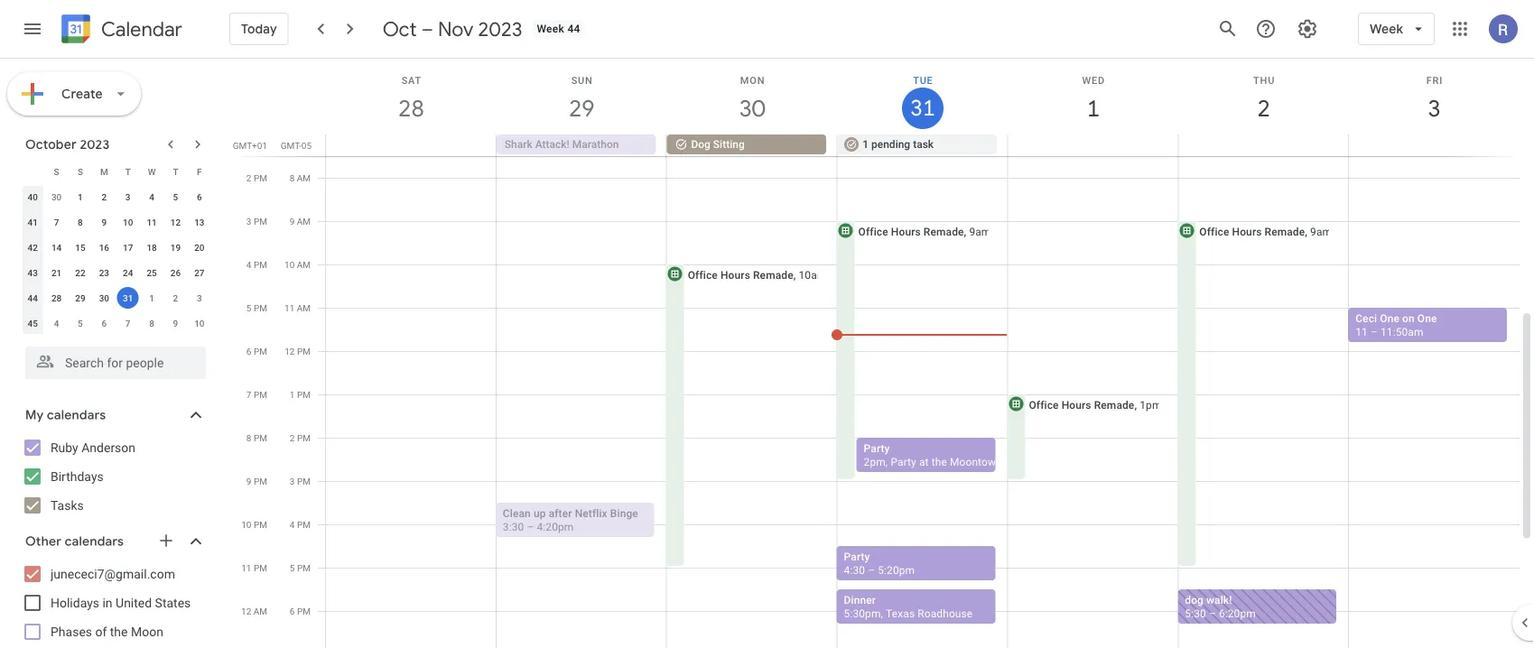 Task type: locate. For each thing, give the bounding box(es) containing it.
rentals
[[1038, 456, 1075, 468]]

11 element
[[141, 211, 163, 233]]

31 down tue
[[909, 94, 934, 122]]

5 pm
[[246, 303, 267, 313], [290, 563, 311, 574]]

3 pm left 9 am
[[246, 216, 267, 227]]

9am
[[969, 225, 991, 238], [1311, 225, 1332, 238]]

4:20pm
[[537, 521, 574, 533]]

0 horizontal spatial 12
[[170, 217, 181, 228]]

0 horizontal spatial 2 pm
[[246, 173, 267, 183]]

cell
[[326, 135, 496, 156], [1008, 135, 1178, 156], [1178, 135, 1349, 156], [1349, 135, 1519, 156]]

1 horizontal spatial 9am
[[1311, 225, 1332, 238]]

pm left 10 am
[[254, 259, 267, 270]]

3 down fri at the right top of the page
[[1427, 93, 1440, 123]]

6 pm right 12 am
[[290, 606, 311, 617]]

1 horizontal spatial s
[[78, 166, 83, 177]]

30 right 29 element
[[99, 293, 109, 303]]

0 horizontal spatial t
[[125, 166, 131, 177]]

shark
[[505, 138, 533, 151]]

0 vertical spatial party
[[864, 442, 890, 455]]

1 horizontal spatial t
[[173, 166, 178, 177]]

0 horizontal spatial 29
[[75, 293, 85, 303]]

november 10 element
[[189, 312, 210, 334]]

0 horizontal spatial 28
[[51, 293, 62, 303]]

birthdays
[[51, 469, 104, 484]]

2 vertical spatial 12
[[241, 606, 251, 617]]

44 inside row
[[28, 293, 38, 303]]

5 pm right 11 pm
[[290, 563, 311, 574]]

44 up sun
[[568, 23, 580, 35]]

1 horizontal spatial one
[[1418, 312, 1437, 325]]

2 cell from the left
[[1008, 135, 1178, 156]]

10 left 11 element
[[123, 217, 133, 228]]

29 element
[[69, 287, 91, 309]]

2 horizontal spatial 12
[[285, 346, 295, 357]]

31 link
[[902, 88, 944, 129]]

8 up 9 pm
[[246, 433, 252, 443]]

pm right 9 pm
[[297, 476, 311, 487]]

9 for november 9 element on the left of page
[[173, 318, 178, 329]]

2 pm
[[246, 173, 267, 183], [290, 433, 311, 443]]

1 right the 7 pm
[[290, 389, 295, 400]]

11 for 11
[[147, 217, 157, 228]]

pm down 9 pm
[[254, 519, 267, 530]]

1 inside "button"
[[863, 138, 869, 151]]

2 vertical spatial 30
[[99, 293, 109, 303]]

6 pm left 12 pm
[[246, 346, 267, 357]]

20 element
[[189, 237, 210, 258]]

the right of
[[110, 625, 128, 639]]

2 pm right 8 pm
[[290, 433, 311, 443]]

calendars up ruby
[[47, 407, 106, 424]]

office hours remade , 1pm
[[1029, 399, 1162, 411]]

s up "september 30" element
[[54, 166, 59, 177]]

0 horizontal spatial week
[[537, 23, 565, 35]]

4 pm right 10 pm
[[290, 519, 311, 530]]

after
[[549, 507, 572, 520]]

1 vertical spatial party
[[891, 456, 917, 468]]

7 for november 7 element
[[125, 318, 131, 329]]

17 element
[[117, 237, 139, 258]]

calendar element
[[58, 11, 182, 51]]

3 right 9 pm
[[290, 476, 295, 487]]

w
[[148, 166, 156, 177]]

0 vertical spatial 7
[[54, 217, 59, 228]]

1
[[1086, 93, 1099, 123], [863, 138, 869, 151], [78, 191, 83, 202], [149, 293, 154, 303], [290, 389, 295, 400]]

dog sitting button
[[667, 135, 827, 154]]

walk!
[[1207, 594, 1232, 606]]

9 am
[[290, 216, 311, 227]]

27 element
[[189, 262, 210, 284]]

22 element
[[69, 262, 91, 284]]

1 right 31, today element
[[149, 293, 154, 303]]

8 for "november 8" element
[[149, 318, 154, 329]]

1 s from the left
[[54, 166, 59, 177]]

1pm
[[1140, 399, 1162, 411]]

30 inside mon 30
[[738, 93, 764, 123]]

2 vertical spatial 7
[[246, 389, 252, 400]]

28 element
[[46, 287, 67, 309]]

41
[[28, 217, 38, 228]]

wed 1
[[1082, 75, 1105, 123]]

0 horizontal spatial 2023
[[80, 136, 110, 153]]

0 vertical spatial 3 pm
[[246, 216, 267, 227]]

11 am
[[285, 303, 311, 313]]

1 horizontal spatial 29
[[568, 93, 594, 123]]

row containing 45
[[21, 311, 211, 336]]

row group inside october 2023 grid
[[21, 184, 211, 336]]

holidays in united states
[[51, 596, 191, 611]]

10 up 11 pm
[[241, 519, 252, 530]]

5 left november 6 element
[[78, 318, 83, 329]]

calendars up junececi7@gmail.com
[[65, 534, 124, 550]]

0 vertical spatial 2023
[[478, 16, 522, 42]]

0 vertical spatial 5 pm
[[246, 303, 267, 313]]

party for party 4:30 – 5:20pm
[[844, 550, 870, 563]]

1 horizontal spatial 4 pm
[[290, 519, 311, 530]]

today button
[[229, 7, 289, 51]]

1 horizontal spatial week
[[1370, 21, 1404, 37]]

18
[[147, 242, 157, 253]]

week right settings menu image
[[1370, 21, 1404, 37]]

s left m at the top of the page
[[78, 166, 83, 177]]

cell down 1 link
[[1008, 135, 1178, 156]]

24 element
[[117, 262, 139, 284]]

my calendars list
[[4, 434, 224, 520]]

4 pm left 10 am
[[246, 259, 267, 270]]

0 horizontal spatial 9am
[[969, 225, 991, 238]]

7 up 8 pm
[[246, 389, 252, 400]]

– down up
[[527, 521, 534, 533]]

30 for "september 30" element
[[51, 191, 62, 202]]

11 inside row group
[[147, 217, 157, 228]]

0 vertical spatial 12
[[170, 217, 181, 228]]

cell down 28 "link"
[[326, 135, 496, 156]]

10 pm
[[241, 519, 267, 530]]

7 right november 6 element
[[125, 318, 131, 329]]

3:30
[[503, 521, 524, 533]]

3
[[1427, 93, 1440, 123], [125, 191, 131, 202], [246, 216, 252, 227], [197, 293, 202, 303], [290, 476, 295, 487]]

grid
[[231, 59, 1534, 648]]

am for 8 am
[[297, 173, 311, 183]]

9
[[290, 216, 295, 227], [102, 217, 107, 228], [173, 318, 178, 329], [246, 476, 252, 487]]

2 vertical spatial party
[[844, 550, 870, 563]]

2 right the november 1 element
[[173, 293, 178, 303]]

10 element
[[117, 211, 139, 233]]

2023 up m at the top of the page
[[80, 136, 110, 153]]

november 4 element
[[46, 312, 67, 334]]

attack!
[[535, 138, 570, 151]]

None search field
[[0, 340, 224, 379]]

0 horizontal spatial s
[[54, 166, 59, 177]]

row containing shark attack! marathon
[[318, 135, 1534, 156]]

week up "29" link
[[537, 23, 565, 35]]

1 horizontal spatial 5 pm
[[290, 563, 311, 574]]

0 horizontal spatial 44
[[28, 293, 38, 303]]

30 down mon
[[738, 93, 764, 123]]

junececi7@gmail.com
[[51, 567, 175, 582]]

tue
[[913, 75, 934, 86]]

0 horizontal spatial 7
[[54, 217, 59, 228]]

0 horizontal spatial 4 pm
[[246, 259, 267, 270]]

7 for 7 pm
[[246, 389, 252, 400]]

1 vertical spatial 31
[[123, 293, 133, 303]]

roadhouse
[[918, 607, 973, 620]]

2 pm down the gmt+01
[[246, 173, 267, 183]]

am down the 8 am
[[297, 216, 311, 227]]

29 right 28 element
[[75, 293, 85, 303]]

0 vertical spatial 2 pm
[[246, 173, 267, 183]]

12 element
[[165, 211, 186, 233]]

row containing 44
[[21, 285, 211, 311]]

row containing 40
[[21, 184, 211, 210]]

1 vertical spatial 6 pm
[[290, 606, 311, 617]]

1 horizontal spatial 44
[[568, 23, 580, 35]]

week button
[[1358, 7, 1435, 51]]

7 right 41
[[54, 217, 59, 228]]

0 horizontal spatial the
[[110, 625, 128, 639]]

10
[[123, 217, 133, 228], [285, 259, 295, 270], [194, 318, 205, 329], [241, 519, 252, 530]]

13 element
[[189, 211, 210, 233]]

28 down sat
[[397, 93, 423, 123]]

29
[[568, 93, 594, 123], [75, 293, 85, 303]]

30 right 40 on the left top
[[51, 191, 62, 202]]

party left at
[[891, 456, 917, 468]]

3 pm right 9 pm
[[290, 476, 311, 487]]

cell down 2 link
[[1178, 135, 1349, 156]]

gmt+01
[[233, 140, 267, 151]]

1 for 1 pending task
[[863, 138, 869, 151]]

26
[[170, 267, 181, 278]]

– inside 'clean up after netflix binge 3:30 – 4:20pm'
[[527, 521, 534, 533]]

30 inside 30 element
[[99, 293, 109, 303]]

am down 11 pm
[[254, 606, 267, 617]]

t
[[125, 166, 131, 177], [173, 166, 178, 177]]

am down 05
[[297, 173, 311, 183]]

1 horizontal spatial office hours remade , 9am
[[1200, 225, 1332, 238]]

1 horizontal spatial 7
[[125, 318, 131, 329]]

2 horizontal spatial 7
[[246, 389, 252, 400]]

29 link
[[561, 88, 603, 129]]

0 horizontal spatial 30
[[51, 191, 62, 202]]

1 vertical spatial 2023
[[80, 136, 110, 153]]

2 horizontal spatial 30
[[738, 93, 764, 123]]

week 44
[[537, 23, 580, 35]]

create
[[61, 86, 103, 102]]

1 vertical spatial 12
[[285, 346, 295, 357]]

– down ceci
[[1371, 326, 1378, 338]]

fri
[[1427, 75, 1443, 86]]

1 horizontal spatial 28
[[397, 93, 423, 123]]

1 t from the left
[[125, 166, 131, 177]]

am for 10 am
[[297, 259, 311, 270]]

9 up 10 pm
[[246, 476, 252, 487]]

hours
[[891, 225, 921, 238], [1232, 225, 1262, 238], [721, 269, 750, 281], [1062, 399, 1092, 411]]

6
[[197, 191, 202, 202], [102, 318, 107, 329], [246, 346, 252, 357], [290, 606, 295, 617]]

19 element
[[165, 237, 186, 258]]

1 horizontal spatial 6 pm
[[290, 606, 311, 617]]

2 t from the left
[[173, 166, 178, 177]]

1 vertical spatial 4 pm
[[290, 519, 311, 530]]

12 inside row
[[170, 217, 181, 228]]

other calendars button
[[4, 527, 224, 556]]

– inside ceci one on one 11 – 11:50am
[[1371, 326, 1378, 338]]

sitting
[[713, 138, 745, 151]]

1 horizontal spatial 31
[[909, 94, 934, 122]]

1 vertical spatial 7
[[125, 318, 131, 329]]

12 down "11 am"
[[285, 346, 295, 357]]

row group containing 40
[[21, 184, 211, 336]]

1 horizontal spatial 30
[[99, 293, 109, 303]]

21 element
[[46, 262, 67, 284]]

1 vertical spatial 29
[[75, 293, 85, 303]]

9 up 10 am
[[290, 216, 295, 227]]

party up 2pm
[[864, 442, 890, 455]]

1 vertical spatial 30
[[51, 191, 62, 202]]

1 vertical spatial 5 pm
[[290, 563, 311, 574]]

t right w
[[173, 166, 178, 177]]

2023
[[478, 16, 522, 42], [80, 136, 110, 153]]

0 horizontal spatial one
[[1380, 312, 1400, 325]]

am down 9 am
[[297, 259, 311, 270]]

m
[[100, 166, 108, 177]]

week inside popup button
[[1370, 21, 1404, 37]]

1 vertical spatial 44
[[28, 293, 38, 303]]

11 up 12 am
[[241, 563, 252, 574]]

main drawer image
[[22, 18, 43, 40]]

9 right "november 8" element
[[173, 318, 178, 329]]

one
[[1380, 312, 1400, 325], [1418, 312, 1437, 325]]

0 vertical spatial 44
[[568, 23, 580, 35]]

30
[[738, 93, 764, 123], [51, 191, 62, 202], [99, 293, 109, 303]]

1 horizontal spatial 12
[[241, 606, 251, 617]]

1 down wed
[[1086, 93, 1099, 123]]

1 vertical spatial 3 pm
[[290, 476, 311, 487]]

1 vertical spatial 28
[[51, 293, 62, 303]]

21
[[51, 267, 62, 278]]

calendars inside dropdown button
[[47, 407, 106, 424]]

0 vertical spatial 28
[[397, 93, 423, 123]]

party inside party 4:30 – 5:20pm
[[844, 550, 870, 563]]

ruby anderson
[[51, 440, 136, 455]]

1 vertical spatial the
[[110, 625, 128, 639]]

11 inside ceci one on one 11 – 11:50am
[[1356, 326, 1368, 338]]

8 for 8 pm
[[246, 433, 252, 443]]

my calendars button
[[4, 401, 224, 430]]

7
[[54, 217, 59, 228], [125, 318, 131, 329], [246, 389, 252, 400]]

9 pm
[[246, 476, 267, 487]]

0 horizontal spatial office hours remade , 9am
[[859, 225, 991, 238]]

pm
[[254, 173, 267, 183], [254, 216, 267, 227], [254, 259, 267, 270], [254, 303, 267, 313], [254, 346, 267, 357], [297, 346, 311, 357], [254, 389, 267, 400], [297, 389, 311, 400], [254, 433, 267, 443], [297, 433, 311, 443], [254, 476, 267, 487], [297, 476, 311, 487], [254, 519, 267, 530], [297, 519, 311, 530], [254, 563, 267, 574], [297, 563, 311, 574], [297, 606, 311, 617]]

3 right 13 element
[[246, 216, 252, 227]]

0 vertical spatial 6 pm
[[246, 346, 267, 357]]

row containing 43
[[21, 260, 211, 285]]

cell down 3 link
[[1349, 135, 1519, 156]]

10 up "11 am"
[[285, 259, 295, 270]]

1 office hours remade , 9am from the left
[[859, 225, 991, 238]]

12 right 11 element
[[170, 217, 181, 228]]

1 vertical spatial calendars
[[65, 534, 124, 550]]

row group
[[21, 184, 211, 336]]

moon
[[131, 625, 163, 639]]

grid containing 28
[[231, 59, 1534, 648]]

november 3 element
[[189, 287, 210, 309]]

0 vertical spatial calendars
[[47, 407, 106, 424]]

november 5 element
[[69, 312, 91, 334]]

am for 9 am
[[297, 216, 311, 227]]

1 horizontal spatial 2 pm
[[290, 433, 311, 443]]

october 2023 grid
[[17, 159, 211, 336]]

one right on
[[1418, 312, 1437, 325]]

0 vertical spatial 30
[[738, 93, 764, 123]]

1 horizontal spatial the
[[932, 456, 947, 468]]

13
[[194, 217, 205, 228]]

28 inside row group
[[51, 293, 62, 303]]

0 horizontal spatial 5 pm
[[246, 303, 267, 313]]

2 9am from the left
[[1311, 225, 1332, 238]]

party for party 2pm , party at the moontower event rentals
[[864, 442, 890, 455]]

pm left 1 pm on the bottom of the page
[[254, 389, 267, 400]]

party up 4:30
[[844, 550, 870, 563]]

other
[[25, 534, 62, 550]]

30 for 30 element
[[99, 293, 109, 303]]

6 left november 7 element
[[102, 318, 107, 329]]

of
[[95, 625, 107, 639]]

0 horizontal spatial 31
[[123, 293, 133, 303]]

september 30 element
[[46, 186, 67, 208]]

week
[[1370, 21, 1404, 37], [537, 23, 565, 35]]

0 vertical spatial 29
[[568, 93, 594, 123]]

12 for 12
[[170, 217, 181, 228]]

row containing 41
[[21, 210, 211, 235]]

19
[[170, 242, 181, 253]]

16 element
[[93, 237, 115, 258]]

12 down 11 pm
[[241, 606, 251, 617]]

row
[[318, 135, 1534, 156], [21, 159, 211, 184], [21, 184, 211, 210], [21, 210, 211, 235], [21, 235, 211, 260], [21, 260, 211, 285], [21, 285, 211, 311], [21, 311, 211, 336]]

10 for 10 element
[[123, 217, 133, 228]]

0 vertical spatial the
[[932, 456, 947, 468]]

november 9 element
[[165, 312, 186, 334]]

31 inside cell
[[123, 293, 133, 303]]

calendars inside "dropdown button"
[[65, 534, 124, 550]]

the right at
[[932, 456, 947, 468]]

5 up 12 element
[[173, 191, 178, 202]]

15
[[75, 242, 85, 253]]

11 for 11 pm
[[241, 563, 252, 574]]

am up 12 pm
[[297, 303, 311, 313]]

my
[[25, 407, 44, 424]]

31 right 30 element
[[123, 293, 133, 303]]

party
[[864, 442, 890, 455], [891, 456, 917, 468], [844, 550, 870, 563]]

10 right november 9 element on the left of page
[[194, 318, 205, 329]]

one up 11:50am
[[1380, 312, 1400, 325]]

30 inside "september 30" element
[[51, 191, 62, 202]]

8 down gmt-
[[290, 173, 295, 183]]

Search for people text field
[[36, 347, 195, 379]]

week for week
[[1370, 21, 1404, 37]]



Task type: describe. For each thing, give the bounding box(es) containing it.
calendar
[[101, 17, 182, 42]]

8 for 8 am
[[290, 173, 295, 183]]

netflix
[[575, 507, 608, 520]]

15 element
[[69, 237, 91, 258]]

pm down 10 pm
[[254, 563, 267, 574]]

– right "oct"
[[421, 16, 433, 42]]

dog
[[1185, 594, 1204, 606]]

2 down the gmt+01
[[246, 173, 252, 183]]

1 vertical spatial 2 pm
[[290, 433, 311, 443]]

moontower
[[950, 456, 1006, 468]]

pm down the gmt+01
[[254, 173, 267, 183]]

6 up the 7 pm
[[246, 346, 252, 357]]

6 down 'f'
[[197, 191, 202, 202]]

22
[[75, 267, 85, 278]]

10 for 10 am
[[285, 259, 295, 270]]

, inside party 2pm , party at the moontower event rentals
[[886, 456, 888, 468]]

1 horizontal spatial 3 pm
[[290, 476, 311, 487]]

2 right 8 pm
[[290, 433, 295, 443]]

calendar heading
[[98, 17, 182, 42]]

40
[[28, 191, 38, 202]]

pm right 10 pm
[[297, 519, 311, 530]]

sat 28
[[397, 75, 423, 123]]

2 s from the left
[[78, 166, 83, 177]]

the inside party 2pm , party at the moontower event rentals
[[932, 456, 947, 468]]

10 for november 10 element
[[194, 318, 205, 329]]

dog walk! 5:30 – 6:20pm
[[1185, 594, 1256, 620]]

nov
[[438, 16, 474, 42]]

pm down 8 pm
[[254, 476, 267, 487]]

clean up after netflix binge 3:30 – 4:20pm
[[503, 507, 638, 533]]

2 office hours remade , 9am from the left
[[1200, 225, 1332, 238]]

4 inside november 4 element
[[54, 318, 59, 329]]

thu 2
[[1254, 75, 1275, 123]]

1 horizontal spatial 2023
[[478, 16, 522, 42]]

5:30
[[1185, 607, 1206, 620]]

0 horizontal spatial 3 pm
[[246, 216, 267, 227]]

tue 31
[[909, 75, 934, 122]]

10 for 10 pm
[[241, 519, 252, 530]]

tasks
[[51, 498, 84, 513]]

1 cell from the left
[[326, 135, 496, 156]]

45
[[28, 318, 38, 329]]

marathon
[[572, 138, 619, 151]]

27
[[194, 267, 205, 278]]

states
[[155, 596, 191, 611]]

row containing s
[[21, 159, 211, 184]]

– inside party 4:30 – 5:20pm
[[868, 564, 875, 577]]

4 right 10 pm
[[290, 519, 295, 530]]

1 for the november 1 element
[[149, 293, 154, 303]]

wed
[[1082, 75, 1105, 86]]

12 for 12 am
[[241, 606, 251, 617]]

14 element
[[46, 237, 67, 258]]

1 right "september 30" element
[[78, 191, 83, 202]]

10 am
[[285, 259, 311, 270]]

dinner
[[844, 594, 876, 606]]

8 up 15 element
[[78, 217, 83, 228]]

mon
[[740, 75, 765, 86]]

24
[[123, 267, 133, 278]]

shark attack! marathon button
[[497, 135, 656, 154]]

23
[[99, 267, 109, 278]]

5:30pm
[[844, 607, 881, 620]]

1 pending task
[[863, 138, 934, 151]]

thu
[[1254, 75, 1275, 86]]

up
[[534, 507, 546, 520]]

ceci
[[1356, 312, 1377, 325]]

1 one from the left
[[1380, 312, 1400, 325]]

pm up 9 pm
[[254, 433, 267, 443]]

f
[[197, 166, 202, 177]]

30 link
[[732, 88, 773, 129]]

anderson
[[81, 440, 136, 455]]

2 one from the left
[[1418, 312, 1437, 325]]

5 left "11 am"
[[246, 303, 252, 313]]

november 6 element
[[93, 312, 115, 334]]

ceci one on one 11 – 11:50am
[[1356, 312, 1437, 338]]

settings menu image
[[1297, 18, 1319, 40]]

05
[[301, 140, 312, 151]]

4 left 10 am
[[246, 259, 252, 270]]

my calendars
[[25, 407, 106, 424]]

– inside dog walk! 5:30 – 6:20pm
[[1209, 607, 1216, 620]]

5 right 11 pm
[[290, 563, 295, 574]]

11:50am
[[1381, 326, 1424, 338]]

23 element
[[93, 262, 115, 284]]

25 element
[[141, 262, 163, 284]]

november 1 element
[[141, 287, 163, 309]]

november 2 element
[[165, 287, 186, 309]]

pm down 12 pm
[[297, 389, 311, 400]]

pm up 1 pm on the bottom of the page
[[297, 346, 311, 357]]

the inside list
[[110, 625, 128, 639]]

pending
[[872, 138, 911, 151]]

3 right november 2 element
[[197, 293, 202, 303]]

am for 11 am
[[297, 303, 311, 313]]

oct – nov 2023
[[383, 16, 522, 42]]

12 pm
[[285, 346, 311, 357]]

0 vertical spatial 4 pm
[[246, 259, 267, 270]]

8 am
[[290, 173, 311, 183]]

18 element
[[141, 237, 163, 258]]

1 pending task button
[[837, 135, 997, 154]]

pm right 12 am
[[297, 606, 311, 617]]

1 inside wed 1
[[1086, 93, 1099, 123]]

fri 3
[[1427, 75, 1443, 123]]

clean
[[503, 507, 531, 520]]

3 up 10 element
[[125, 191, 131, 202]]

3 inside fri 3
[[1427, 93, 1440, 123]]

in
[[102, 596, 113, 611]]

7 pm
[[246, 389, 267, 400]]

sat
[[402, 75, 422, 86]]

3 cell from the left
[[1178, 135, 1349, 156]]

at
[[919, 456, 929, 468]]

30 element
[[93, 287, 115, 309]]

november 7 element
[[117, 312, 139, 334]]

9 left 10 element
[[102, 217, 107, 228]]

16
[[99, 242, 109, 253]]

10am
[[799, 269, 827, 281]]

11 for 11 am
[[285, 303, 295, 313]]

12 for 12 pm
[[285, 346, 295, 357]]

pm left 12 pm
[[254, 346, 267, 357]]

0 horizontal spatial 6 pm
[[246, 346, 267, 357]]

4 up 11 element
[[149, 191, 154, 202]]

october
[[25, 136, 77, 153]]

office hours remade , 10am
[[688, 269, 827, 281]]

1 for 1 pm
[[290, 389, 295, 400]]

task
[[913, 138, 934, 151]]

3 link
[[1414, 88, 1456, 129]]

4:30
[[844, 564, 865, 577]]

pm right 11 pm
[[297, 563, 311, 574]]

sun 29
[[568, 75, 594, 123]]

add other calendars image
[[157, 532, 175, 550]]

pm down 1 pm on the bottom of the page
[[297, 433, 311, 443]]

2 inside the thu 2
[[1257, 93, 1269, 123]]

party 4:30 – 5:20pm
[[844, 550, 915, 577]]

31, today element
[[117, 287, 139, 309]]

ruby
[[51, 440, 78, 455]]

2 link
[[1243, 88, 1285, 129]]

2 down m at the top of the page
[[102, 191, 107, 202]]

november 8 element
[[141, 312, 163, 334]]

gmt-
[[281, 140, 301, 151]]

4 cell from the left
[[1349, 135, 1519, 156]]

26 element
[[165, 262, 186, 284]]

texas
[[886, 607, 915, 620]]

pm left "11 am"
[[254, 303, 267, 313]]

29 inside october 2023 grid
[[75, 293, 85, 303]]

6 right 12 am
[[290, 606, 295, 617]]

8 pm
[[246, 433, 267, 443]]

event
[[1009, 456, 1036, 468]]

oct
[[383, 16, 417, 42]]

week for week 44
[[537, 23, 565, 35]]

20
[[194, 242, 205, 253]]

0 vertical spatial 31
[[909, 94, 934, 122]]

sun
[[571, 75, 593, 86]]

31 cell
[[116, 285, 140, 311]]

united
[[116, 596, 152, 611]]

am for 12 am
[[254, 606, 267, 617]]

6:20pm
[[1219, 607, 1256, 620]]

9 for 9 pm
[[246, 476, 252, 487]]

phases
[[51, 625, 92, 639]]

42
[[28, 242, 38, 253]]

12 am
[[241, 606, 267, 617]]

calendars for other calendars
[[65, 534, 124, 550]]

, inside dinner 5:30pm , texas roadhouse
[[881, 607, 883, 620]]

other calendars list
[[4, 560, 224, 647]]

5:20pm
[[878, 564, 915, 577]]

1 9am from the left
[[969, 225, 991, 238]]

party 2pm , party at the moontower event rentals
[[864, 442, 1075, 468]]

calendars for my calendars
[[47, 407, 106, 424]]

pm left 9 am
[[254, 216, 267, 227]]

dog
[[691, 138, 711, 151]]

14
[[51, 242, 62, 253]]

9 for 9 am
[[290, 216, 295, 227]]

row containing 42
[[21, 235, 211, 260]]



Task type: vqa. For each thing, say whether or not it's contained in the screenshot.
the top guest
no



